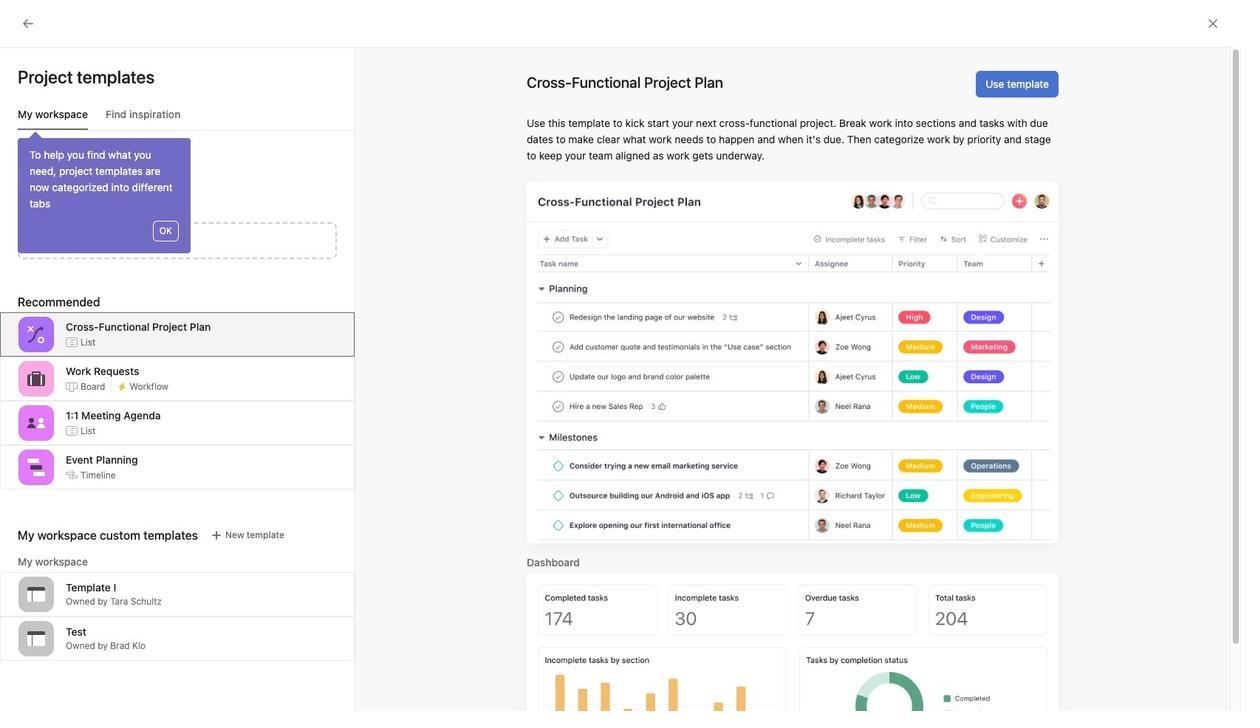Task type: locate. For each thing, give the bounding box(es) containing it.
global element
[[0, 36, 177, 125]]

template image
[[27, 586, 45, 604]]

starred element
[[0, 235, 177, 407]]

mark complete image
[[276, 344, 294, 362]]

list item
[[262, 287, 1148, 313], [262, 313, 1148, 340], [262, 340, 1148, 367], [262, 367, 1148, 393], [279, 563, 563, 608]]

hide sidebar image
[[19, 12, 31, 24]]

2 mark complete checkbox from the top
[[276, 398, 294, 415]]

work requests image
[[27, 370, 45, 388]]

0 vertical spatial mark complete checkbox
[[276, 344, 294, 362]]

cross-functional project plan image
[[27, 326, 45, 344]]

mark complete checkbox down mark complete icon
[[276, 398, 294, 415]]

list box
[[446, 6, 801, 30]]

mark complete checkbox up mark complete image
[[276, 344, 294, 362]]

tooltip
[[18, 134, 191, 254]]

Mark complete checkbox
[[276, 344, 294, 362], [276, 398, 294, 415]]

1 vertical spatial mark complete checkbox
[[276, 398, 294, 415]]

bug image
[[578, 630, 596, 648]]

template image
[[27, 631, 45, 648]]

tab list
[[18, 106, 355, 131]]

megaphone image
[[861, 630, 879, 648]]

insights element
[[0, 135, 177, 235]]

close image
[[1208, 18, 1220, 30]]

1 mark complete checkbox from the top
[[276, 344, 294, 362]]



Task type: vqa. For each thing, say whether or not it's contained in the screenshot.
"WORK REQUESTS" image
yes



Task type: describe. For each thing, give the bounding box(es) containing it.
mark complete image
[[276, 398, 294, 415]]

go back image
[[22, 18, 34, 30]]

1:1 meeting agenda image
[[27, 415, 45, 432]]

computer image
[[861, 577, 879, 595]]

projects element
[[0, 407, 177, 602]]

event planning image
[[27, 459, 45, 477]]

teams element
[[0, 602, 177, 655]]

ribbon image
[[578, 577, 596, 595]]



